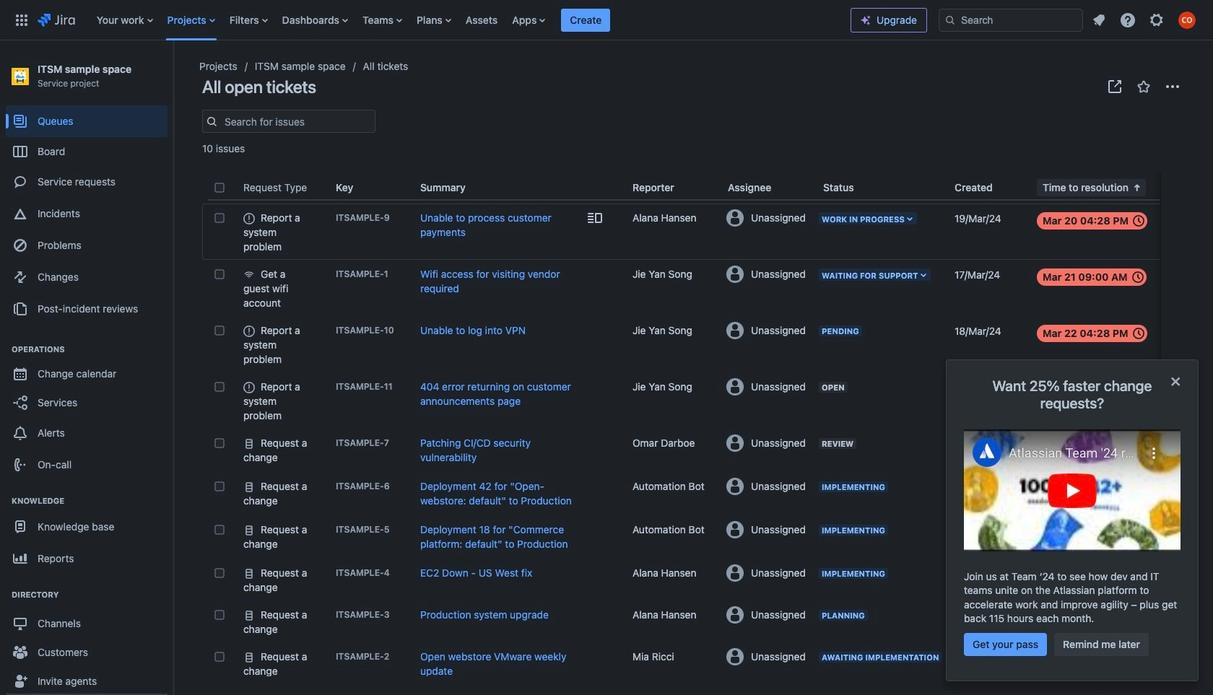 Task type: vqa. For each thing, say whether or not it's contained in the screenshot.
Notifications icon
yes



Task type: locate. For each thing, give the bounding box(es) containing it.
directory group
[[6, 575, 168, 696]]

2 heading from the top
[[6, 496, 168, 507]]

ascending icon image
[[1129, 179, 1147, 197]]

0 horizontal spatial list
[[89, 0, 851, 40]]

0 vertical spatial heading
[[6, 344, 168, 356]]

None search field
[[939, 8, 1084, 31]]

list
[[89, 0, 851, 40], [1087, 7, 1205, 33]]

jira image
[[38, 11, 75, 29], [38, 11, 75, 29]]

banner
[[0, 0, 1214, 40]]

2 vertical spatial heading
[[6, 590, 168, 601]]

heading
[[6, 344, 168, 356], [6, 496, 168, 507], [6, 590, 168, 601]]

1 vertical spatial heading
[[6, 496, 168, 507]]

1 heading from the top
[[6, 344, 168, 356]]

group
[[6, 101, 168, 330]]

list item
[[562, 0, 611, 40]]

Search for issues field
[[220, 111, 375, 132]]

heading for directory group
[[6, 590, 168, 601]]

operations group
[[6, 330, 168, 486]]

sidebar navigation image
[[158, 58, 189, 87]]

primary element
[[9, 0, 851, 40]]

3 heading from the top
[[6, 590, 168, 601]]

heading for knowledge group
[[6, 496, 168, 507]]

notifications image
[[1091, 11, 1108, 29]]



Task type: describe. For each thing, give the bounding box(es) containing it.
appswitcher icon image
[[13, 11, 30, 29]]

actions image
[[1165, 78, 1182, 95]]

Search field
[[939, 8, 1084, 31]]

settings image
[[1149, 11, 1166, 29]]

help image
[[1120, 11, 1137, 29]]

heading for operations "group"
[[6, 344, 168, 356]]

watch atlassian team '24 video dialog
[[947, 360, 1200, 682]]

search image
[[945, 14, 957, 26]]

star image
[[1136, 78, 1153, 95]]

your profile and settings image
[[1179, 11, 1197, 29]]

open issue in sidebar image
[[587, 210, 604, 227]]

1 horizontal spatial list
[[1087, 7, 1205, 33]]

knowledge group
[[6, 481, 168, 696]]



